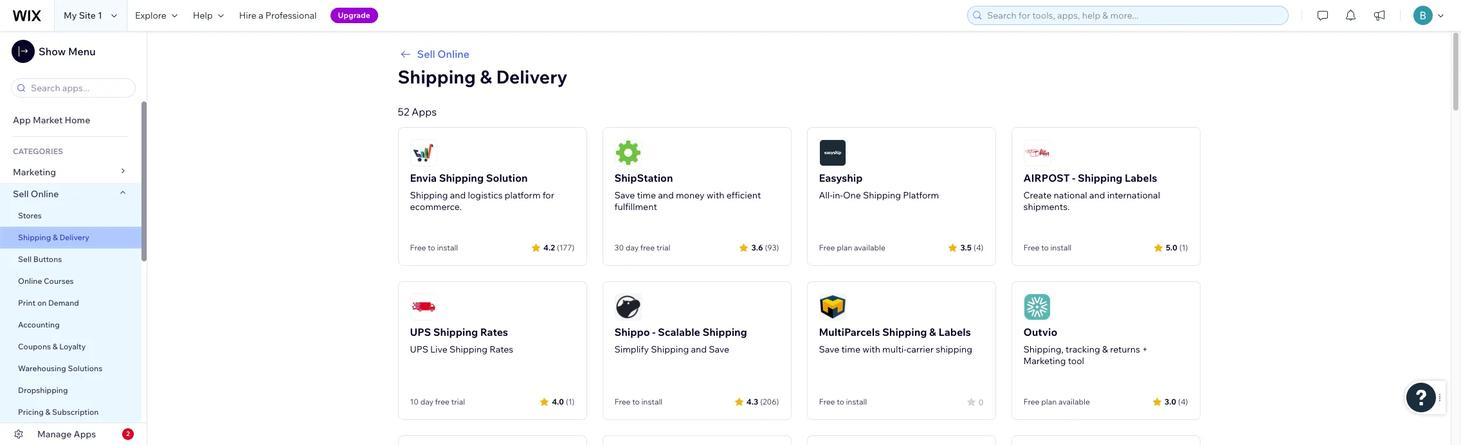Task type: vqa. For each thing, say whether or not it's contained in the screenshot.


Task type: describe. For each thing, give the bounding box(es) containing it.
(1) for airpost - shipping labels
[[1179, 243, 1188, 252]]

print
[[18, 298, 36, 308]]

shippo - scalable shipping logo image
[[615, 294, 642, 321]]

(206)
[[760, 397, 779, 407]]

hire a professional
[[239, 10, 317, 21]]

4.3
[[747, 397, 758, 407]]

logistics
[[468, 190, 503, 201]]

marketing link
[[0, 161, 141, 183]]

0 vertical spatial sell
[[417, 48, 435, 60]]

plan for easyship
[[837, 243, 852, 253]]

efficient
[[727, 190, 761, 201]]

shipping right scalable
[[703, 326, 747, 339]]

free for envia shipping solution
[[410, 243, 426, 253]]

in-
[[833, 190, 843, 201]]

ecommerce.
[[410, 201, 462, 213]]

and inside envia shipping solution shipping and logistics platform for ecommerce.
[[450, 190, 466, 201]]

1
[[98, 10, 102, 21]]

free to install for airpost
[[1024, 243, 1072, 253]]

shipping
[[936, 344, 972, 356]]

app market home link
[[0, 109, 141, 131]]

4.2
[[543, 243, 555, 252]]

day for shipping
[[420, 397, 433, 407]]

tool
[[1068, 356, 1084, 367]]

airpost
[[1024, 172, 1070, 185]]

scalable
[[658, 326, 700, 339]]

loyalty
[[59, 342, 86, 352]]

install for shippo
[[641, 397, 663, 407]]

coupons & loyalty link
[[0, 336, 141, 358]]

shipping up live
[[433, 326, 478, 339]]

labels for multiparcels shipping & labels
[[939, 326, 971, 339]]

outvio
[[1024, 326, 1058, 339]]

returns
[[1110, 344, 1140, 356]]

airpost - shipping labels logo image
[[1024, 140, 1051, 167]]

shipstation
[[615, 172, 673, 185]]

site
[[79, 10, 96, 21]]

envia shipping solution logo image
[[410, 140, 437, 167]]

platform
[[505, 190, 541, 201]]

5.0
[[1166, 243, 1178, 252]]

show menu button
[[12, 40, 96, 63]]

outvio logo image
[[1024, 294, 1051, 321]]

subscription
[[52, 408, 99, 417]]

multi-
[[882, 344, 907, 356]]

0 vertical spatial rates
[[480, 326, 508, 339]]

- for shippo
[[652, 326, 656, 339]]

sell buttons link
[[0, 249, 141, 271]]

shipstation logo image
[[615, 140, 642, 167]]

dropshipping link
[[0, 380, 141, 402]]

30 day free trial
[[615, 243, 670, 253]]

warehousing solutions link
[[0, 358, 141, 380]]

show
[[39, 45, 66, 58]]

52
[[398, 105, 409, 118]]

time inside multiparcels shipping & labels save time with multi-carrier shipping
[[842, 344, 861, 356]]

install for multiparcels
[[846, 397, 867, 407]]

0
[[979, 398, 984, 407]]

courses
[[44, 277, 74, 286]]

marketing inside 'sidebar' element
[[13, 167, 56, 178]]

coupons
[[18, 342, 51, 352]]

my site 1
[[64, 10, 102, 21]]

multiparcels shipping & labels logo image
[[819, 294, 846, 321]]

on
[[37, 298, 47, 308]]

shipping inside 'sidebar' element
[[18, 233, 51, 242]]

1 ups from the top
[[410, 326, 431, 339]]

shipping down scalable
[[651, 344, 689, 356]]

available for easyship
[[854, 243, 885, 253]]

shipping inside 'airpost - shipping labels create national and international shipments.'
[[1078, 172, 1123, 185]]

and inside 'airpost - shipping labels create national and international shipments.'
[[1089, 190, 1105, 201]]

menu
[[68, 45, 96, 58]]

& inside multiparcels shipping & labels save time with multi-carrier shipping
[[929, 326, 936, 339]]

(93)
[[765, 243, 779, 252]]

save inside multiparcels shipping & labels save time with multi-carrier shipping
[[819, 344, 840, 356]]

warehousing
[[18, 364, 66, 374]]

available for outvio
[[1059, 397, 1090, 407]]

free plan available for easyship
[[819, 243, 885, 253]]

shippo - scalable shipping simplify shipping and save
[[615, 326, 747, 356]]

3.5
[[960, 243, 972, 252]]

hire a professional link
[[231, 0, 324, 31]]

market
[[33, 114, 63, 126]]

labels for airpost - shipping labels
[[1125, 172, 1157, 185]]

international
[[1107, 190, 1160, 201]]

demand
[[48, 298, 79, 308]]

to for shippo
[[632, 397, 640, 407]]

trial for rates
[[451, 397, 465, 407]]

(4) for easyship
[[974, 243, 984, 252]]

app
[[13, 114, 31, 126]]

free for shipping
[[435, 397, 450, 407]]

and inside shippo - scalable shipping simplify shipping and save
[[691, 344, 707, 356]]

delivery inside 'sidebar' element
[[59, 233, 89, 242]]

10
[[410, 397, 419, 407]]

with inside multiparcels shipping & labels save time with multi-carrier shipping
[[863, 344, 880, 356]]

3.0 (4)
[[1165, 397, 1188, 407]]

money
[[676, 190, 705, 201]]

stores
[[18, 211, 42, 221]]

app market home
[[13, 114, 90, 126]]

4.0
[[552, 397, 564, 407]]

to for multiparcels
[[837, 397, 844, 407]]

shippo
[[615, 326, 650, 339]]

shipping & delivery link
[[0, 227, 141, 249]]

1 vertical spatial sell online link
[[0, 183, 141, 205]]

1 vertical spatial online
[[31, 188, 59, 200]]

shipping & delivery inside 'sidebar' element
[[18, 233, 89, 242]]

fulfillment
[[615, 201, 657, 213]]

shipping up 52 apps at the left top
[[398, 66, 476, 88]]

3.0
[[1165, 397, 1176, 407]]

3.6 (93)
[[751, 243, 779, 252]]

stores link
[[0, 205, 141, 227]]

0 vertical spatial sell online link
[[398, 46, 1200, 62]]

sell buttons
[[18, 255, 62, 264]]

accounting link
[[0, 314, 141, 336]]

solutions
[[68, 364, 102, 374]]

multiparcels shipping & labels save time with multi-carrier shipping
[[819, 326, 972, 356]]

free plan available for outvio
[[1024, 397, 1090, 407]]

52 apps
[[398, 105, 437, 118]]



Task type: locate. For each thing, give the bounding box(es) containing it.
0 vertical spatial delivery
[[496, 66, 568, 88]]

0 vertical spatial plan
[[837, 243, 852, 253]]

1 vertical spatial free
[[435, 397, 450, 407]]

envia
[[410, 172, 437, 185]]

0 horizontal spatial delivery
[[59, 233, 89, 242]]

0 vertical spatial labels
[[1125, 172, 1157, 185]]

1 vertical spatial sell
[[13, 188, 29, 200]]

install for airpost
[[1050, 243, 1072, 253]]

apps right '52'
[[412, 105, 437, 118]]

labels up international
[[1125, 172, 1157, 185]]

0 vertical spatial sell online
[[417, 48, 470, 60]]

0 horizontal spatial (4)
[[974, 243, 984, 252]]

ups shipping rates ups live shipping rates
[[410, 326, 513, 356]]

day for save
[[626, 243, 639, 253]]

1 vertical spatial time
[[842, 344, 861, 356]]

sell online up the stores
[[13, 188, 59, 200]]

Search apps... field
[[27, 79, 131, 97]]

print on demand
[[18, 298, 79, 308]]

trial for time
[[657, 243, 670, 253]]

explore
[[135, 10, 166, 21]]

2 vertical spatial online
[[18, 277, 42, 286]]

(1) right 5.0
[[1179, 243, 1188, 252]]

trial right 10
[[451, 397, 465, 407]]

- inside 'airpost - shipping labels create national and international shipments.'
[[1072, 172, 1076, 185]]

1 horizontal spatial plan
[[1041, 397, 1057, 407]]

and left money
[[658, 190, 674, 201]]

and right national
[[1089, 190, 1105, 201]]

1 vertical spatial ups
[[410, 344, 428, 356]]

one
[[843, 190, 861, 201]]

0 horizontal spatial shipping & delivery
[[18, 233, 89, 242]]

3.6
[[751, 243, 763, 252]]

time down shipstation
[[637, 190, 656, 201]]

shipping down the stores
[[18, 233, 51, 242]]

online courses
[[18, 277, 74, 286]]

multiparcels
[[819, 326, 880, 339]]

sell left buttons
[[18, 255, 32, 264]]

1 horizontal spatial save
[[709, 344, 729, 356]]

shipping right live
[[450, 344, 488, 356]]

available down tool
[[1059, 397, 1090, 407]]

shipments.
[[1024, 201, 1070, 213]]

0 vertical spatial time
[[637, 190, 656, 201]]

0 horizontal spatial labels
[[939, 326, 971, 339]]

apps down subscription
[[74, 429, 96, 441]]

& inside outvio shipping, tracking & returns + marketing  tool
[[1102, 344, 1108, 356]]

shipping,
[[1024, 344, 1064, 356]]

0 horizontal spatial plan
[[837, 243, 852, 253]]

manage
[[37, 429, 72, 441]]

ups
[[410, 326, 431, 339], [410, 344, 428, 356]]

hire
[[239, 10, 256, 21]]

sell online up 52 apps at the left top
[[417, 48, 470, 60]]

warehousing solutions
[[18, 364, 102, 374]]

trial
[[657, 243, 670, 253], [451, 397, 465, 407]]

1 vertical spatial day
[[420, 397, 433, 407]]

1 vertical spatial labels
[[939, 326, 971, 339]]

free right (206)
[[819, 397, 835, 407]]

0 horizontal spatial save
[[615, 190, 635, 201]]

apps inside 'sidebar' element
[[74, 429, 96, 441]]

tracking
[[1066, 344, 1100, 356]]

online
[[438, 48, 470, 60], [31, 188, 59, 200], [18, 277, 42, 286]]

3.5 (4)
[[960, 243, 984, 252]]

1 horizontal spatial day
[[626, 243, 639, 253]]

(1) for ups shipping rates
[[566, 397, 575, 407]]

1 vertical spatial shipping & delivery
[[18, 233, 89, 242]]

delivery
[[496, 66, 568, 88], [59, 233, 89, 242]]

and left 'logistics'
[[450, 190, 466, 201]]

free right 0
[[1024, 397, 1040, 407]]

0 vertical spatial (4)
[[974, 243, 984, 252]]

0 horizontal spatial sell online link
[[0, 183, 141, 205]]

1 horizontal spatial sell online
[[417, 48, 470, 60]]

trial right '30'
[[657, 243, 670, 253]]

1 vertical spatial (4)
[[1178, 397, 1188, 407]]

1 horizontal spatial trial
[[657, 243, 670, 253]]

easyship logo image
[[819, 140, 846, 167]]

1 horizontal spatial free
[[640, 243, 655, 253]]

(1)
[[1179, 243, 1188, 252], [566, 397, 575, 407]]

shipping inside multiparcels shipping & labels save time with multi-carrier shipping
[[882, 326, 927, 339]]

1 horizontal spatial shipping & delivery
[[398, 66, 568, 88]]

0 vertical spatial day
[[626, 243, 639, 253]]

sell for bottommost sell online link
[[13, 188, 29, 200]]

ups down "ups shipping rates logo"
[[410, 326, 431, 339]]

simplify
[[615, 344, 649, 356]]

shipping up multi-
[[882, 326, 927, 339]]

free
[[410, 243, 426, 253], [819, 243, 835, 253], [1024, 243, 1040, 253], [615, 397, 631, 407], [819, 397, 835, 407], [1024, 397, 1040, 407]]

apps for manage apps
[[74, 429, 96, 441]]

1 horizontal spatial delivery
[[496, 66, 568, 88]]

outvio shipping, tracking & returns + marketing  tool
[[1024, 326, 1148, 367]]

1 vertical spatial rates
[[490, 344, 513, 356]]

free for shippo - scalable shipping
[[615, 397, 631, 407]]

1 horizontal spatial sell online link
[[398, 46, 1200, 62]]

marketing down outvio
[[1024, 356, 1066, 367]]

1 vertical spatial apps
[[74, 429, 96, 441]]

day
[[626, 243, 639, 253], [420, 397, 433, 407]]

1 vertical spatial delivery
[[59, 233, 89, 242]]

marketing inside outvio shipping, tracking & returns + marketing  tool
[[1024, 356, 1066, 367]]

0 horizontal spatial -
[[652, 326, 656, 339]]

national
[[1054, 190, 1087, 201]]

0 vertical spatial ups
[[410, 326, 431, 339]]

10 day free trial
[[410, 397, 465, 407]]

1 horizontal spatial with
[[863, 344, 880, 356]]

0 vertical spatial (1)
[[1179, 243, 1188, 252]]

0 vertical spatial online
[[438, 48, 470, 60]]

shipping & delivery
[[398, 66, 568, 88], [18, 233, 89, 242]]

(1) right 4.0
[[566, 397, 575, 407]]

2 horizontal spatial save
[[819, 344, 840, 356]]

(4) right "3.5"
[[974, 243, 984, 252]]

1 vertical spatial free plan available
[[1024, 397, 1090, 407]]

envia shipping solution shipping and logistics platform for ecommerce.
[[410, 172, 554, 213]]

pricing & subscription link
[[0, 402, 141, 424]]

0 vertical spatial apps
[[412, 105, 437, 118]]

free to install for shippo
[[615, 397, 663, 407]]

plan
[[837, 243, 852, 253], [1041, 397, 1057, 407]]

- right shippo
[[652, 326, 656, 339]]

1 horizontal spatial marketing
[[1024, 356, 1066, 367]]

&
[[480, 66, 492, 88], [53, 233, 58, 242], [929, 326, 936, 339], [53, 342, 58, 352], [1102, 344, 1108, 356], [45, 408, 50, 417]]

apps
[[412, 105, 437, 118], [74, 429, 96, 441]]

print on demand link
[[0, 293, 141, 314]]

30
[[615, 243, 624, 253]]

shipping right one
[[863, 190, 901, 201]]

0 horizontal spatial available
[[854, 243, 885, 253]]

free for multiparcels shipping & labels
[[819, 397, 835, 407]]

sell for sell buttons link
[[18, 255, 32, 264]]

2
[[126, 430, 130, 439]]

1 vertical spatial marketing
[[1024, 356, 1066, 367]]

free plan available down one
[[819, 243, 885, 253]]

free right 10
[[435, 397, 450, 407]]

1 vertical spatial -
[[652, 326, 656, 339]]

0 vertical spatial -
[[1072, 172, 1076, 185]]

sell up 52 apps at the left top
[[417, 48, 435, 60]]

sell
[[417, 48, 435, 60], [13, 188, 29, 200], [18, 255, 32, 264]]

0 vertical spatial free plan available
[[819, 243, 885, 253]]

online courses link
[[0, 271, 141, 293]]

0 vertical spatial trial
[[657, 243, 670, 253]]

1 vertical spatial (1)
[[566, 397, 575, 407]]

home
[[65, 114, 90, 126]]

free down all-
[[819, 243, 835, 253]]

available down one
[[854, 243, 885, 253]]

(177)
[[557, 243, 575, 252]]

1 horizontal spatial labels
[[1125, 172, 1157, 185]]

1 horizontal spatial free plan available
[[1024, 397, 1090, 407]]

free right '30'
[[640, 243, 655, 253]]

shipping down envia on the top left
[[410, 190, 448, 201]]

2 vertical spatial sell
[[18, 255, 32, 264]]

free for easyship
[[819, 243, 835, 253]]

+
[[1142, 344, 1148, 356]]

carrier
[[907, 344, 934, 356]]

to for airpost
[[1041, 243, 1049, 253]]

- for airpost
[[1072, 172, 1076, 185]]

to for envia
[[428, 243, 435, 253]]

4.0 (1)
[[552, 397, 575, 407]]

0 horizontal spatial (1)
[[566, 397, 575, 407]]

solution
[[486, 172, 528, 185]]

0 horizontal spatial trial
[[451, 397, 465, 407]]

(4)
[[974, 243, 984, 252], [1178, 397, 1188, 407]]

a
[[259, 10, 263, 21]]

labels up shipping
[[939, 326, 971, 339]]

ups shipping rates logo image
[[410, 294, 437, 321]]

save
[[615, 190, 635, 201], [709, 344, 729, 356], [819, 344, 840, 356]]

labels inside multiparcels shipping & labels save time with multi-carrier shipping
[[939, 326, 971, 339]]

free for save
[[640, 243, 655, 253]]

apps for 52 apps
[[412, 105, 437, 118]]

sell online
[[417, 48, 470, 60], [13, 188, 59, 200]]

sell online inside 'sidebar' element
[[13, 188, 59, 200]]

and
[[450, 190, 466, 201], [658, 190, 674, 201], [1089, 190, 1105, 201], [691, 344, 707, 356]]

1 vertical spatial trial
[[451, 397, 465, 407]]

help button
[[185, 0, 231, 31]]

shipping inside the easyship all-in-one shipping platform
[[863, 190, 901, 201]]

2 ups from the top
[[410, 344, 428, 356]]

ups left live
[[410, 344, 428, 356]]

plan down "in-"
[[837, 243, 852, 253]]

for
[[543, 190, 554, 201]]

save inside shippo - scalable shipping simplify shipping and save
[[709, 344, 729, 356]]

1 vertical spatial with
[[863, 344, 880, 356]]

time inside shipstation save time and money with efficient fulfillment
[[637, 190, 656, 201]]

with right money
[[707, 190, 724, 201]]

my
[[64, 10, 77, 21]]

0 horizontal spatial day
[[420, 397, 433, 407]]

- inside shippo - scalable shipping simplify shipping and save
[[652, 326, 656, 339]]

0 vertical spatial shipping & delivery
[[398, 66, 568, 88]]

professional
[[265, 10, 317, 21]]

live
[[430, 344, 448, 356]]

easyship all-in-one shipping platform
[[819, 172, 939, 201]]

manage apps
[[37, 429, 96, 441]]

sidebar element
[[0, 31, 147, 446]]

0 horizontal spatial marketing
[[13, 167, 56, 178]]

free for airpost - shipping labels
[[1024, 243, 1040, 253]]

free plan available down tool
[[1024, 397, 1090, 407]]

Search for tools, apps, help & more... field
[[983, 6, 1284, 24]]

0 horizontal spatial time
[[637, 190, 656, 201]]

0 horizontal spatial free plan available
[[819, 243, 885, 253]]

0 vertical spatial with
[[707, 190, 724, 201]]

sell inside sell buttons link
[[18, 255, 32, 264]]

free down the simplify
[[615, 397, 631, 407]]

1 horizontal spatial available
[[1059, 397, 1090, 407]]

save inside shipstation save time and money with efficient fulfillment
[[615, 190, 635, 201]]

1 vertical spatial available
[[1059, 397, 1090, 407]]

5.0 (1)
[[1166, 243, 1188, 252]]

free to install for multiparcels
[[819, 397, 867, 407]]

shipping up 'logistics'
[[439, 172, 484, 185]]

accounting
[[18, 320, 60, 330]]

1 horizontal spatial (1)
[[1179, 243, 1188, 252]]

- up national
[[1072, 172, 1076, 185]]

show menu
[[39, 45, 96, 58]]

platform
[[903, 190, 939, 201]]

with inside shipstation save time and money with efficient fulfillment
[[707, 190, 724, 201]]

0 horizontal spatial free
[[435, 397, 450, 407]]

free for outvio
[[1024, 397, 1040, 407]]

sell up the stores
[[13, 188, 29, 200]]

shipstation save time and money with efficient fulfillment
[[615, 172, 761, 213]]

4.2 (177)
[[543, 243, 575, 252]]

0 vertical spatial marketing
[[13, 167, 56, 178]]

marketing
[[13, 167, 56, 178], [1024, 356, 1066, 367]]

buttons
[[33, 255, 62, 264]]

and inside shipstation save time and money with efficient fulfillment
[[658, 190, 674, 201]]

0 vertical spatial free
[[640, 243, 655, 253]]

free to install
[[410, 243, 458, 253], [1024, 243, 1072, 253], [615, 397, 663, 407], [819, 397, 867, 407]]

free to install for envia
[[410, 243, 458, 253]]

1 vertical spatial sell online
[[13, 188, 59, 200]]

free down shipments.
[[1024, 243, 1040, 253]]

1 vertical spatial plan
[[1041, 397, 1057, 407]]

0 horizontal spatial sell online
[[13, 188, 59, 200]]

shipping up national
[[1078, 172, 1123, 185]]

1 horizontal spatial (4)
[[1178, 397, 1188, 407]]

and down scalable
[[691, 344, 707, 356]]

free plan available
[[819, 243, 885, 253], [1024, 397, 1090, 407]]

coupons & loyalty
[[18, 342, 86, 352]]

free
[[640, 243, 655, 253], [435, 397, 450, 407]]

easyship
[[819, 172, 863, 185]]

1 horizontal spatial time
[[842, 344, 861, 356]]

free down ecommerce.
[[410, 243, 426, 253]]

1 horizontal spatial -
[[1072, 172, 1076, 185]]

4.3 (206)
[[747, 397, 779, 407]]

day right 10
[[420, 397, 433, 407]]

(4) right 3.0 at the right bottom
[[1178, 397, 1188, 407]]

0 vertical spatial available
[[854, 243, 885, 253]]

install for envia
[[437, 243, 458, 253]]

pricing & subscription
[[18, 408, 99, 417]]

1 horizontal spatial apps
[[412, 105, 437, 118]]

0 horizontal spatial apps
[[74, 429, 96, 441]]

marketing down categories
[[13, 167, 56, 178]]

plan down shipping,
[[1041, 397, 1057, 407]]

day right '30'
[[626, 243, 639, 253]]

time down multiparcels
[[842, 344, 861, 356]]

(4) for outvio
[[1178, 397, 1188, 407]]

with left multi-
[[863, 344, 880, 356]]

0 horizontal spatial with
[[707, 190, 724, 201]]

plan for outvio
[[1041, 397, 1057, 407]]

pricing
[[18, 408, 44, 417]]

labels inside 'airpost - shipping labels create national and international shipments.'
[[1125, 172, 1157, 185]]



